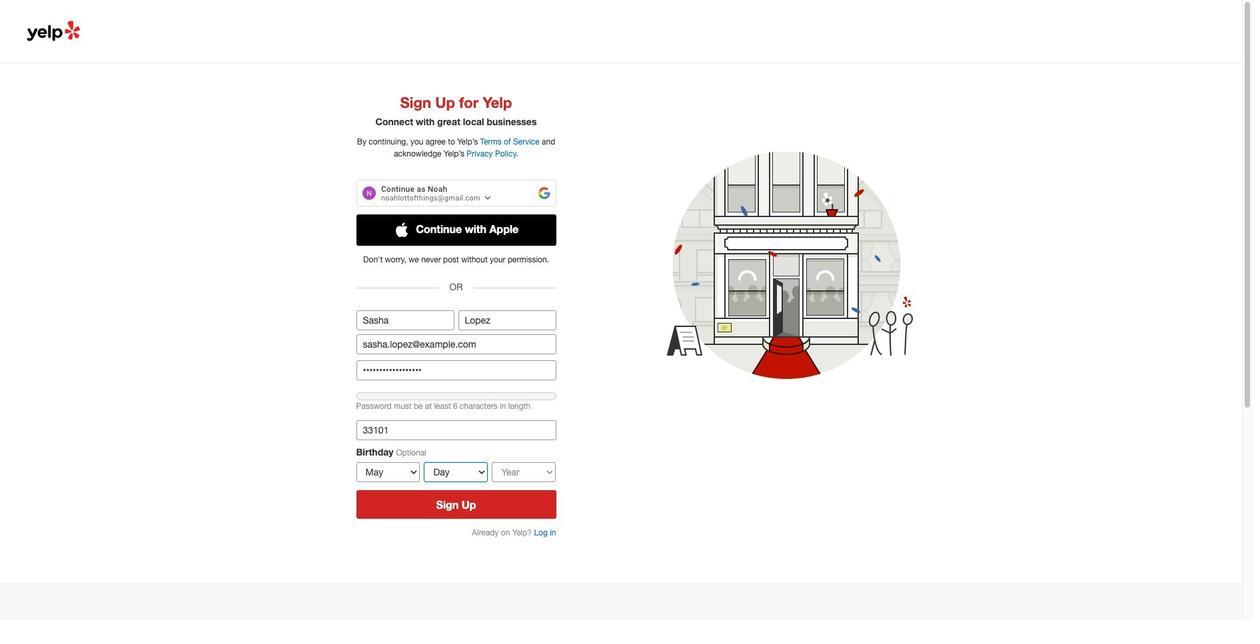 Task type: locate. For each thing, give the bounding box(es) containing it.
Email email field
[[356, 335, 556, 355]]

Password password field
[[356, 361, 556, 381]]

ZIP Code text field
[[356, 421, 556, 441]]



Task type: vqa. For each thing, say whether or not it's contained in the screenshot.
"PASSWORD" Password Field
yes



Task type: describe. For each thing, give the bounding box(es) containing it.
First Name text field
[[356, 311, 454, 331]]

Last Name text field
[[458, 311, 556, 331]]



